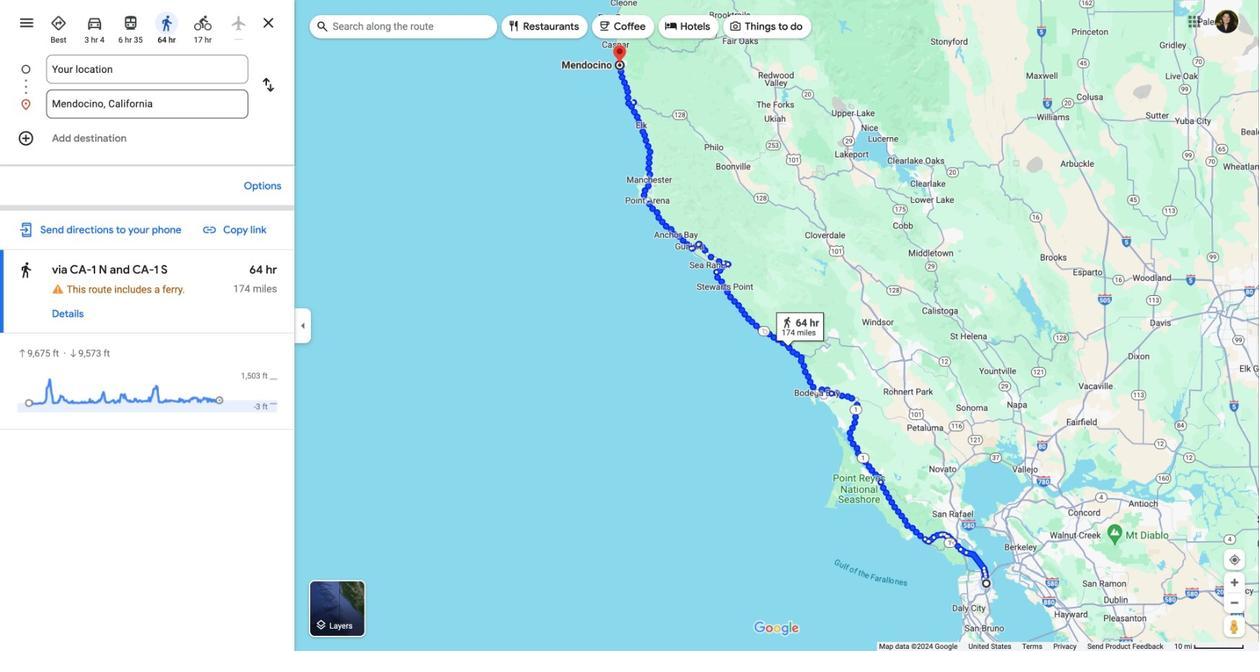 Task type: describe. For each thing, give the bounding box(es) containing it.
none radio best travel modes
[[43, 9, 74, 46]]

flights image
[[230, 14, 248, 32]]

collapse side panel image
[[295, 318, 311, 334]]

none radio the flights
[[224, 9, 254, 40]]

none radio transit
[[116, 9, 146, 46]]

show your location image
[[1229, 554, 1242, 567]]

1 horizontal spatial walking image
[[158, 14, 175, 32]]

Destination Mendocino, California field
[[52, 95, 243, 113]]

warning tooltip
[[52, 284, 64, 295]]

zoom in image
[[1230, 577, 1241, 588]]

2 list item from the top
[[0, 90, 295, 118]]

cycling image
[[194, 14, 212, 32]]

directions main content
[[0, 0, 295, 651]]

none radio inside google maps element
[[79, 9, 110, 46]]

none radio cycling
[[188, 9, 218, 46]]

0 horizontal spatial walking image
[[17, 262, 35, 279]]

list inside google maps element
[[0, 55, 319, 118]]



Task type: vqa. For each thing, say whether or not it's contained in the screenshot.
'2' for 95 kg CO
no



Task type: locate. For each thing, give the bounding box(es) containing it.
list item
[[0, 55, 319, 101], [0, 90, 295, 118]]

None radio
[[43, 9, 74, 46], [116, 9, 146, 46], [152, 9, 182, 46], [188, 9, 218, 46], [224, 9, 254, 40], [152, 9, 182, 46]]

zoom out image
[[1230, 598, 1241, 608]]

list item down transit radio
[[0, 55, 319, 101]]

1 vertical spatial none field
[[52, 90, 243, 118]]

0 vertical spatial walking image
[[158, 14, 175, 32]]

list item down starting point your location field
[[0, 90, 295, 118]]

show street view coverage image
[[1225, 616, 1246, 637]]

google maps element
[[0, 0, 1260, 651]]

transit image
[[122, 14, 139, 32]]

1 vertical spatial walking image
[[17, 262, 35, 279]]

none field destination mendocino, california
[[52, 90, 243, 118]]

None field
[[52, 55, 243, 84], [52, 90, 243, 118]]

best travel modes image
[[50, 14, 67, 32]]

none field starting point your location
[[52, 55, 243, 84]]

None radio
[[79, 9, 110, 46]]

2 none field from the top
[[52, 90, 243, 118]]

1 none field from the top
[[52, 55, 243, 84]]

none field up destination mendocino, california field
[[52, 55, 243, 84]]

total ascent of 9,675 ft. total descent of 9,573 ft. image
[[17, 371, 277, 415]]

walking image
[[158, 14, 175, 32], [17, 262, 35, 279]]

Starting point Your location field
[[52, 61, 243, 78]]

list
[[0, 55, 319, 118]]

driving image
[[86, 14, 103, 32]]

0 vertical spatial none field
[[52, 55, 243, 84]]

1 list item from the top
[[0, 55, 319, 101]]

none field down starting point your location field
[[52, 90, 243, 118]]

google account: lina lukyantseva  
(lina@adept.ai) image
[[1216, 10, 1239, 33]]



